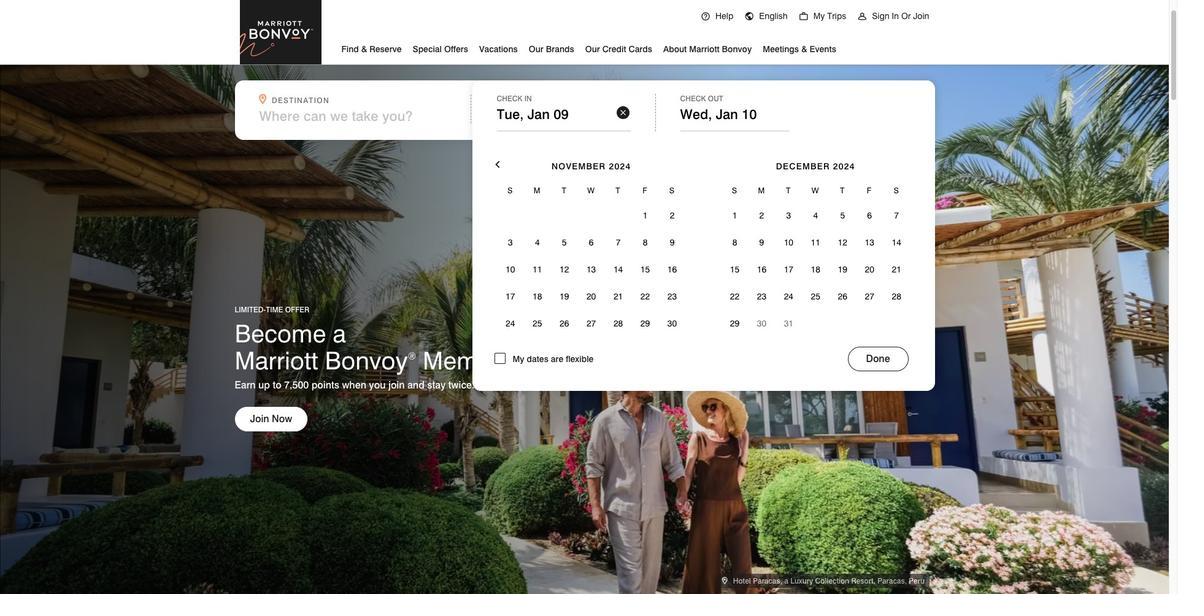 Task type: vqa. For each thing, say whether or not it's contained in the screenshot.


Task type: describe. For each thing, give the bounding box(es) containing it.
in for or
[[892, 11, 899, 21]]

our brands button
[[529, 39, 574, 57]]

®
[[408, 351, 416, 362]]

31
[[784, 319, 794, 328]]

1 8 from the left
[[643, 238, 648, 247]]

when
[[342, 380, 366, 391]]

2 15 from the left
[[730, 265, 740, 274]]

sign
[[872, 11, 890, 21]]

1 horizontal spatial 13
[[865, 238, 875, 247]]

row containing 22
[[722, 283, 910, 310]]

my for my trips
[[814, 11, 825, 21]]

english button
[[739, 0, 794, 32]]

credit
[[603, 44, 627, 54]]

none search field containing tue, jan 09
[[235, 80, 935, 391]]

reserve
[[370, 44, 402, 54]]

stay
[[427, 380, 446, 391]]

3 s from the left
[[732, 185, 738, 195]]

Destination text field
[[259, 108, 447, 124]]

3 inside "row"
[[508, 238, 513, 247]]

hotel paracas, a luxury collection resort, paracas, peru link
[[718, 574, 930, 588]]

jan for tue, jan 09
[[528, 106, 550, 122]]

luxury
[[791, 577, 814, 586]]

f for november 2024
[[643, 185, 648, 195]]

cards
[[629, 44, 653, 54]]

f for december 2024
[[867, 185, 873, 195]]

& for find
[[361, 44, 367, 54]]

1 vertical spatial 14
[[614, 265, 623, 274]]

hotel
[[733, 577, 751, 586]]

tue, for tue, jan 09 - wed, jan 10
[[498, 108, 525, 124]]

0 horizontal spatial 21
[[614, 292, 623, 301]]

6 inside "row"
[[589, 238, 594, 247]]

brands
[[546, 44, 574, 54]]

0 vertical spatial 5
[[841, 211, 845, 220]]

2 22 from the left
[[730, 292, 740, 301]]

row containing 29
[[722, 310, 910, 337]]

my trips button
[[794, 0, 852, 32]]

trips
[[828, 11, 847, 21]]

now
[[272, 413, 292, 425]]

done
[[866, 353, 890, 365]]

0 vertical spatial 6
[[868, 211, 872, 220]]

0 vertical spatial 14
[[892, 238, 902, 247]]

2 29 from the left
[[730, 319, 740, 328]]

0 horizontal spatial 18
[[533, 292, 542, 301]]

twice.
[[449, 380, 475, 391]]

09 for tue, jan 09
[[554, 106, 569, 122]]

1 horizontal spatial 26
[[838, 292, 848, 301]]

0 horizontal spatial 24
[[506, 319, 515, 328]]

our credit cards link
[[585, 39, 653, 57]]

2 16 from the left
[[757, 265, 767, 274]]

1 horizontal spatial 25
[[811, 292, 821, 301]]

help
[[716, 11, 734, 21]]

1 vertical spatial 13
[[587, 265, 596, 274]]

row containing 24
[[497, 310, 686, 337]]

our for our credit cards
[[585, 44, 600, 54]]

check for tue, jan 09
[[497, 94, 523, 103]]

0 vertical spatial 11
[[811, 238, 821, 247]]

check for wed, jan 10
[[680, 94, 706, 103]]

marriott inside dropdown button
[[689, 44, 720, 54]]

flexible
[[566, 354, 594, 364]]

m for december 2024
[[758, 185, 766, 195]]

1 horizontal spatial a
[[785, 577, 789, 586]]

night
[[521, 96, 548, 105]]

jan for tue, jan 09 - wed, jan 10
[[528, 108, 551, 124]]

row containing 3
[[497, 229, 686, 256]]

limited-time offer become a marriott bonvoy ® member earn up to 7,500 points when you join and stay twice.
[[235, 305, 514, 391]]

meetings & events button
[[763, 39, 837, 57]]

check in tue, jan 09
[[497, 94, 569, 122]]

1 vertical spatial 27
[[587, 319, 596, 328]]

2024 for december 2024
[[833, 161, 856, 171]]

our for our brands
[[529, 44, 544, 54]]

0 vertical spatial 4
[[814, 211, 818, 220]]

events
[[810, 44, 837, 54]]

december 2024
[[776, 161, 856, 171]]

w for december
[[812, 185, 820, 195]]

2 t from the left
[[616, 185, 621, 195]]

special offers button
[[413, 39, 468, 57]]

vacations button
[[479, 39, 518, 57]]

out
[[708, 94, 724, 103]]

2 23 from the left
[[757, 292, 767, 301]]

1 inside the 1 night tue, jan 09 - wed, jan 10
[[513, 96, 518, 105]]

meetings
[[763, 44, 799, 54]]

1 16 from the left
[[668, 265, 677, 274]]

bonvoy inside limited-time offer become a marriott bonvoy ® member earn up to 7,500 points when you join and stay twice.
[[325, 346, 408, 375]]

november
[[552, 161, 606, 171]]

1 night tue, jan 09 - wed, jan 10
[[498, 96, 658, 124]]

check out wed, jan 10
[[680, 94, 757, 122]]

my trips
[[814, 11, 847, 21]]

3 t from the left
[[786, 185, 792, 195]]

1 vertical spatial 28
[[614, 319, 623, 328]]

1 29 from the left
[[641, 319, 650, 328]]

1 vertical spatial 11
[[533, 265, 542, 274]]

resort,
[[852, 577, 876, 586]]

join
[[389, 380, 405, 391]]

row group for november
[[497, 202, 686, 337]]

w for november
[[588, 185, 595, 195]]

1 vertical spatial 26
[[560, 319, 569, 328]]

0 vertical spatial 20
[[865, 265, 875, 274]]

in for tue,
[[525, 94, 532, 103]]

earn
[[235, 380, 256, 391]]

november 2024
[[552, 161, 631, 171]]

peru
[[909, 577, 925, 586]]

round image for english
[[745, 12, 755, 21]]

2024 for november 2024
[[609, 161, 631, 171]]

grid containing november 2024
[[497, 144, 686, 337]]

row containing 15
[[722, 256, 910, 283]]

bonvoy inside dropdown button
[[722, 44, 752, 54]]

are
[[551, 354, 564, 364]]

points
[[312, 380, 339, 391]]

& for meetings
[[802, 44, 808, 54]]

marriott inside limited-time offer become a marriott bonvoy ® member earn up to 7,500 points when you join and stay twice.
[[235, 346, 318, 375]]

location image
[[722, 577, 731, 586]]

round image for my trips
[[799, 12, 809, 21]]

time
[[266, 305, 283, 315]]

1 horizontal spatial 18
[[811, 265, 821, 274]]

done button
[[848, 347, 909, 371]]

up
[[258, 380, 270, 391]]

jan for wed, jan 10
[[716, 106, 738, 122]]

sign in or join button
[[852, 0, 935, 32]]

1 23 from the left
[[668, 292, 677, 301]]

and
[[408, 380, 425, 391]]

30 inside cell
[[757, 319, 767, 328]]

0 vertical spatial 12
[[838, 238, 848, 247]]

destination field
[[259, 108, 463, 124]]

1 vertical spatial 20
[[587, 292, 596, 301]]



Task type: locate. For each thing, give the bounding box(es) containing it.
join inside dropdown button
[[914, 11, 930, 21]]

1 horizontal spatial 19
[[838, 265, 848, 274]]

m for november 2024
[[534, 185, 541, 195]]

jan inside check out wed, jan 10
[[716, 106, 738, 122]]

2 row group from the left
[[722, 202, 910, 337]]

member
[[423, 346, 514, 375]]

meetings & events
[[763, 44, 837, 54]]

marriott
[[689, 44, 720, 54], [235, 346, 318, 375]]

1 horizontal spatial 28
[[892, 292, 902, 301]]

0 vertical spatial 27
[[865, 292, 875, 301]]

21
[[892, 265, 902, 274], [614, 292, 623, 301]]

0 horizontal spatial check
[[497, 94, 523, 103]]

24 up the 31
[[784, 292, 794, 301]]

22
[[641, 292, 650, 301], [730, 292, 740, 301]]

find & reserve button
[[342, 39, 402, 57]]

0 vertical spatial a
[[333, 319, 346, 348]]

1 vertical spatial 24
[[506, 319, 515, 328]]

0 horizontal spatial 13
[[587, 265, 596, 274]]

1 horizontal spatial 11
[[811, 238, 821, 247]]

check down vacations
[[497, 94, 523, 103]]

24 up my dates are flexible
[[506, 319, 515, 328]]

1 w from the left
[[588, 185, 595, 195]]

19
[[838, 265, 848, 274], [560, 292, 569, 301]]

1 horizontal spatial 22
[[730, 292, 740, 301]]

1 vertical spatial 25
[[533, 319, 542, 328]]

grid containing december 2024
[[722, 144, 910, 337]]

a inside limited-time offer become a marriott bonvoy ® member earn up to 7,500 points when you join and stay twice.
[[333, 319, 346, 348]]

0 vertical spatial 3
[[787, 211, 791, 220]]

2 8 from the left
[[733, 238, 737, 247]]

my inside button
[[814, 11, 825, 21]]

1 horizontal spatial wed,
[[680, 106, 712, 122]]

1 horizontal spatial f
[[867, 185, 873, 195]]

2024 right november
[[609, 161, 631, 171]]

round image
[[701, 12, 711, 21], [858, 12, 868, 21]]

round image inside the sign in or join dropdown button
[[858, 12, 868, 21]]

our inside dropdown button
[[529, 44, 544, 54]]

about
[[664, 44, 687, 54]]

7 inside "row"
[[616, 238, 621, 247]]

in
[[892, 11, 899, 21], [525, 94, 532, 103]]

09 inside the 1 night tue, jan 09 - wed, jan 10
[[554, 108, 569, 124]]

5
[[841, 211, 845, 220], [562, 238, 567, 247]]

2 for november 2024
[[670, 211, 675, 220]]

1 vertical spatial 17
[[506, 292, 515, 301]]

round image
[[745, 12, 755, 21], [799, 12, 809, 21]]

2 for december 2024
[[760, 211, 764, 220]]

0 horizontal spatial 27
[[587, 319, 596, 328]]

& right find
[[361, 44, 367, 54]]

1 horizontal spatial 7
[[895, 211, 899, 220]]

wed, inside check out wed, jan 10
[[680, 106, 712, 122]]

2 grid from the left
[[722, 144, 910, 337]]

7
[[895, 211, 899, 220], [616, 238, 621, 247]]

0 vertical spatial 19
[[838, 265, 848, 274]]

0 vertical spatial 21
[[892, 265, 902, 274]]

5 inside "row"
[[562, 238, 567, 247]]

row containing 10
[[497, 256, 686, 283]]

0 horizontal spatial 3
[[508, 238, 513, 247]]

find & reserve
[[342, 44, 402, 54]]

1 horizontal spatial 1
[[643, 211, 648, 220]]

mon dec 30 2024 cell
[[749, 310, 776, 337]]

1 22 from the left
[[641, 292, 650, 301]]

row group
[[497, 202, 686, 337], [722, 202, 910, 337]]

wed,
[[680, 106, 712, 122], [581, 108, 613, 124]]

1 f from the left
[[643, 185, 648, 195]]

09
[[554, 106, 569, 122], [554, 108, 569, 124]]

2 paracas, from the left
[[878, 577, 907, 586]]

1 horizontal spatial 15
[[730, 265, 740, 274]]

1 our from the left
[[529, 44, 544, 54]]

my dates are flexible
[[513, 354, 594, 364]]

25
[[811, 292, 821, 301], [533, 319, 542, 328]]

1 row group from the left
[[497, 202, 686, 337]]

1 horizontal spatial our
[[585, 44, 600, 54]]

about marriott bonvoy
[[664, 44, 752, 54]]

1 horizontal spatial bonvoy
[[722, 44, 752, 54]]

hotel paracas, a luxury collection resort, paracas, peru
[[731, 577, 925, 586]]

0 vertical spatial 17
[[784, 265, 794, 274]]

0 vertical spatial join
[[914, 11, 930, 21]]

tue dec 31 2024 cell
[[776, 310, 803, 337]]

0 horizontal spatial a
[[333, 319, 346, 348]]

m
[[534, 185, 541, 195], [758, 185, 766, 195]]

1 horizontal spatial m
[[758, 185, 766, 195]]

1 vertical spatial join
[[250, 413, 269, 425]]

0 horizontal spatial 11
[[533, 265, 542, 274]]

26
[[838, 292, 848, 301], [560, 319, 569, 328]]

tue, for tue, jan 09
[[497, 106, 524, 122]]

0 horizontal spatial paracas,
[[753, 577, 783, 586]]

my left dates
[[513, 354, 525, 364]]

our left brands
[[529, 44, 544, 54]]

round image for sign in or join
[[858, 12, 868, 21]]

7,500
[[284, 380, 309, 391]]

0 horizontal spatial 9
[[670, 238, 675, 247]]

in inside check in tue, jan 09
[[525, 94, 532, 103]]

2 round image from the left
[[799, 12, 809, 21]]

1 horizontal spatial 5
[[841, 211, 845, 220]]

join now
[[250, 413, 292, 425]]

tue, inside check in tue, jan 09
[[497, 106, 524, 122]]

offers
[[444, 44, 468, 54]]

offer
[[285, 305, 310, 315]]

4 t from the left
[[840, 185, 846, 195]]

0 horizontal spatial round image
[[701, 12, 711, 21]]

1 2024 from the left
[[609, 161, 631, 171]]

1 horizontal spatial round image
[[799, 12, 809, 21]]

round image left the english
[[745, 12, 755, 21]]

s
[[508, 185, 514, 195], [670, 185, 675, 195], [732, 185, 738, 195], [894, 185, 900, 195]]

2 w from the left
[[812, 185, 820, 195]]

0 vertical spatial 18
[[811, 265, 821, 274]]

a up points
[[333, 319, 346, 348]]

0 horizontal spatial 1
[[513, 96, 518, 105]]

jan inside check in tue, jan 09
[[528, 106, 550, 122]]

1 vertical spatial 3
[[508, 238, 513, 247]]

1 horizontal spatial 17
[[784, 265, 794, 274]]

paracas,
[[753, 577, 783, 586], [878, 577, 907, 586]]

collection
[[816, 577, 850, 586]]

1 round image from the left
[[701, 12, 711, 21]]

0 vertical spatial in
[[892, 11, 899, 21]]

16
[[668, 265, 677, 274], [757, 265, 767, 274]]

t down december 2024
[[840, 185, 846, 195]]

2 30 from the left
[[757, 319, 767, 328]]

my
[[814, 11, 825, 21], [513, 354, 525, 364]]

0 horizontal spatial 17
[[506, 292, 515, 301]]

round image inside my trips button
[[799, 12, 809, 21]]

a left the 'luxury'
[[785, 577, 789, 586]]

wed, right -
[[581, 108, 613, 124]]

marriott right the about
[[689, 44, 720, 54]]

1 for december 2024
[[733, 211, 737, 220]]

w down "november 2024"
[[588, 185, 595, 195]]

1 horizontal spatial 3
[[787, 211, 791, 220]]

0 horizontal spatial 26
[[560, 319, 569, 328]]

2 our from the left
[[585, 44, 600, 54]]

in inside the sign in or join dropdown button
[[892, 11, 899, 21]]

2 m from the left
[[758, 185, 766, 195]]

2 2024 from the left
[[833, 161, 856, 171]]

our credit cards
[[585, 44, 653, 54]]

1 m from the left
[[534, 185, 541, 195]]

0 horizontal spatial w
[[588, 185, 595, 195]]

sign in or join
[[872, 11, 930, 21]]

1 t from the left
[[562, 185, 567, 195]]

1 vertical spatial a
[[785, 577, 789, 586]]

1 2 from the left
[[670, 211, 675, 220]]

18
[[811, 265, 821, 274], [533, 292, 542, 301]]

0 horizontal spatial 6
[[589, 238, 594, 247]]

2024
[[609, 161, 631, 171], [833, 161, 856, 171]]

24
[[784, 292, 794, 301], [506, 319, 515, 328]]

2 9 from the left
[[760, 238, 764, 247]]

join right or
[[914, 11, 930, 21]]

bonvoy
[[722, 44, 752, 54], [325, 346, 408, 375]]

0 horizontal spatial my
[[513, 354, 525, 364]]

to
[[273, 380, 282, 391]]

17
[[784, 265, 794, 274], [506, 292, 515, 301]]

vacations
[[479, 44, 518, 54]]

row containing 17
[[497, 283, 686, 310]]

row group for december
[[722, 202, 910, 337]]

0 horizontal spatial f
[[643, 185, 648, 195]]

0 vertical spatial 7
[[895, 211, 899, 220]]

2 check from the left
[[680, 94, 706, 103]]

in left or
[[892, 11, 899, 21]]

1 horizontal spatial my
[[814, 11, 825, 21]]

1 vertical spatial in
[[525, 94, 532, 103]]

1 9 from the left
[[670, 238, 675, 247]]

0 vertical spatial 26
[[838, 292, 848, 301]]

t down november
[[562, 185, 567, 195]]

0 horizontal spatial 2024
[[609, 161, 631, 171]]

round image inside help link
[[701, 12, 711, 21]]

round image inside english button
[[745, 12, 755, 21]]

1 horizontal spatial grid
[[722, 144, 910, 337]]

about marriott bonvoy button
[[664, 39, 752, 57]]

09 inside check in tue, jan 09
[[554, 106, 569, 122]]

1 horizontal spatial check
[[680, 94, 706, 103]]

row containing 8
[[722, 229, 910, 256]]

1 check from the left
[[497, 94, 523, 103]]

1 for november 2024
[[643, 211, 648, 220]]

1 paracas, from the left
[[753, 577, 783, 586]]

0 horizontal spatial grid
[[497, 144, 686, 337]]

29
[[641, 319, 650, 328], [730, 319, 740, 328]]

round image left my trips
[[799, 12, 809, 21]]

2
[[670, 211, 675, 220], [760, 211, 764, 220]]

paracas, right hotel
[[753, 577, 783, 586]]

23
[[668, 292, 677, 301], [757, 292, 767, 301]]

my for my dates are flexible
[[513, 354, 525, 364]]

0 horizontal spatial 23
[[668, 292, 677, 301]]

0 horizontal spatial 12
[[560, 265, 569, 274]]

2 s from the left
[[670, 185, 675, 195]]

1 vertical spatial 6
[[589, 238, 594, 247]]

0 vertical spatial my
[[814, 11, 825, 21]]

special
[[413, 44, 442, 54]]

0 horizontal spatial 25
[[533, 319, 542, 328]]

grid
[[497, 144, 686, 337], [722, 144, 910, 337]]

10 inside check out wed, jan 10
[[742, 106, 757, 122]]

round image left sign
[[858, 12, 868, 21]]

3
[[787, 211, 791, 220], [508, 238, 513, 247]]

0 horizontal spatial 4
[[535, 238, 540, 247]]

special offers
[[413, 44, 468, 54]]

t
[[562, 185, 567, 195], [616, 185, 621, 195], [786, 185, 792, 195], [840, 185, 846, 195]]

1 horizontal spatial 30
[[757, 319, 767, 328]]

bonvoy up you
[[325, 346, 408, 375]]

join now link
[[235, 407, 308, 432]]

0 vertical spatial 28
[[892, 292, 902, 301]]

15
[[641, 265, 650, 274], [730, 265, 740, 274]]

14
[[892, 238, 902, 247], [614, 265, 623, 274]]

0 horizontal spatial 22
[[641, 292, 650, 301]]

1 horizontal spatial 21
[[892, 265, 902, 274]]

december
[[776, 161, 830, 171]]

1 horizontal spatial 24
[[784, 292, 794, 301]]

0 horizontal spatial 30
[[668, 319, 677, 328]]

4
[[814, 211, 818, 220], [535, 238, 540, 247]]

our brands
[[529, 44, 574, 54]]

wed, inside the 1 night tue, jan 09 - wed, jan 10
[[581, 108, 613, 124]]

2024 right december
[[833, 161, 856, 171]]

27
[[865, 292, 875, 301], [587, 319, 596, 328]]

-
[[573, 108, 578, 124]]

1 15 from the left
[[641, 265, 650, 274]]

10
[[742, 106, 757, 122], [643, 108, 658, 124], [784, 238, 794, 247], [506, 265, 515, 274]]

marriott up to
[[235, 346, 318, 375]]

jan
[[528, 106, 550, 122], [716, 106, 738, 122], [528, 108, 551, 124], [617, 108, 639, 124]]

2 f from the left
[[867, 185, 873, 195]]

1 horizontal spatial paracas,
[[878, 577, 907, 586]]

1 & from the left
[[361, 44, 367, 54]]

or
[[902, 11, 911, 21]]

1 horizontal spatial join
[[914, 11, 930, 21]]

find
[[342, 44, 359, 54]]

check inside check out wed, jan 10
[[680, 94, 706, 103]]

0 vertical spatial bonvoy
[[722, 44, 752, 54]]

1 vertical spatial 5
[[562, 238, 567, 247]]

english
[[759, 11, 788, 21]]

wed, down "out"
[[680, 106, 712, 122]]

tue, inside the 1 night tue, jan 09 - wed, jan 10
[[498, 108, 525, 124]]

t down december
[[786, 185, 792, 195]]

0 horizontal spatial 8
[[643, 238, 648, 247]]

10 inside the 1 night tue, jan 09 - wed, jan 10
[[643, 108, 658, 124]]

4 s from the left
[[894, 185, 900, 195]]

1 horizontal spatial 2
[[760, 211, 764, 220]]

check left "out"
[[680, 94, 706, 103]]

1
[[513, 96, 518, 105], [643, 211, 648, 220], [733, 211, 737, 220]]

round image for help
[[701, 12, 711, 21]]

2 2 from the left
[[760, 211, 764, 220]]

in down our brands
[[525, 94, 532, 103]]

my left trips
[[814, 11, 825, 21]]

0 vertical spatial 24
[[784, 292, 794, 301]]

you
[[369, 380, 386, 391]]

destination
[[272, 96, 330, 105]]

help link
[[695, 0, 739, 32]]

1 horizontal spatial 29
[[730, 319, 740, 328]]

1 horizontal spatial 4
[[814, 211, 818, 220]]

w
[[588, 185, 595, 195], [812, 185, 820, 195]]

0 horizontal spatial 7
[[616, 238, 621, 247]]

13
[[865, 238, 875, 247], [587, 265, 596, 274]]

paracas, left peru
[[878, 577, 907, 586]]

1 horizontal spatial &
[[802, 44, 808, 54]]

1 vertical spatial 19
[[560, 292, 569, 301]]

limited-
[[235, 305, 266, 315]]

f
[[643, 185, 648, 195], [867, 185, 873, 195]]

1 s from the left
[[508, 185, 514, 195]]

become
[[235, 319, 326, 348]]

t down "november 2024"
[[616, 185, 621, 195]]

round image left 'help'
[[701, 12, 711, 21]]

0 vertical spatial marriott
[[689, 44, 720, 54]]

our
[[529, 44, 544, 54], [585, 44, 600, 54]]

1 vertical spatial bonvoy
[[325, 346, 408, 375]]

w down december 2024
[[812, 185, 820, 195]]

1 round image from the left
[[745, 12, 755, 21]]

dates
[[527, 354, 549, 364]]

tue,
[[497, 106, 524, 122], [498, 108, 525, 124]]

bonvoy down 'help'
[[722, 44, 752, 54]]

1 horizontal spatial 27
[[865, 292, 875, 301]]

28
[[892, 292, 902, 301], [614, 319, 623, 328]]

1 horizontal spatial 16
[[757, 265, 767, 274]]

0 horizontal spatial join
[[250, 413, 269, 425]]

check inside check in tue, jan 09
[[497, 94, 523, 103]]

12
[[838, 238, 848, 247], [560, 265, 569, 274]]

09 for tue, jan 09 - wed, jan 10
[[554, 108, 569, 124]]

4 inside "row"
[[535, 238, 540, 247]]

2 & from the left
[[802, 44, 808, 54]]

20
[[865, 265, 875, 274], [587, 292, 596, 301]]

0 horizontal spatial round image
[[745, 12, 755, 21]]

our left credit
[[585, 44, 600, 54]]

0 horizontal spatial marriott
[[235, 346, 318, 375]]

1 30 from the left
[[668, 319, 677, 328]]

1 grid from the left
[[497, 144, 686, 337]]

row
[[497, 179, 686, 202], [722, 179, 910, 202], [497, 202, 686, 229], [722, 202, 910, 229], [497, 229, 686, 256], [722, 229, 910, 256], [497, 256, 686, 283], [722, 256, 910, 283], [497, 283, 686, 310], [722, 283, 910, 310], [497, 310, 686, 337], [722, 310, 910, 337]]

8
[[643, 238, 648, 247], [733, 238, 737, 247]]

0 horizontal spatial 29
[[641, 319, 650, 328]]

2 round image from the left
[[858, 12, 868, 21]]

& left the events
[[802, 44, 808, 54]]

None search field
[[235, 80, 935, 391]]

0 vertical spatial 13
[[865, 238, 875, 247]]

join left now
[[250, 413, 269, 425]]



